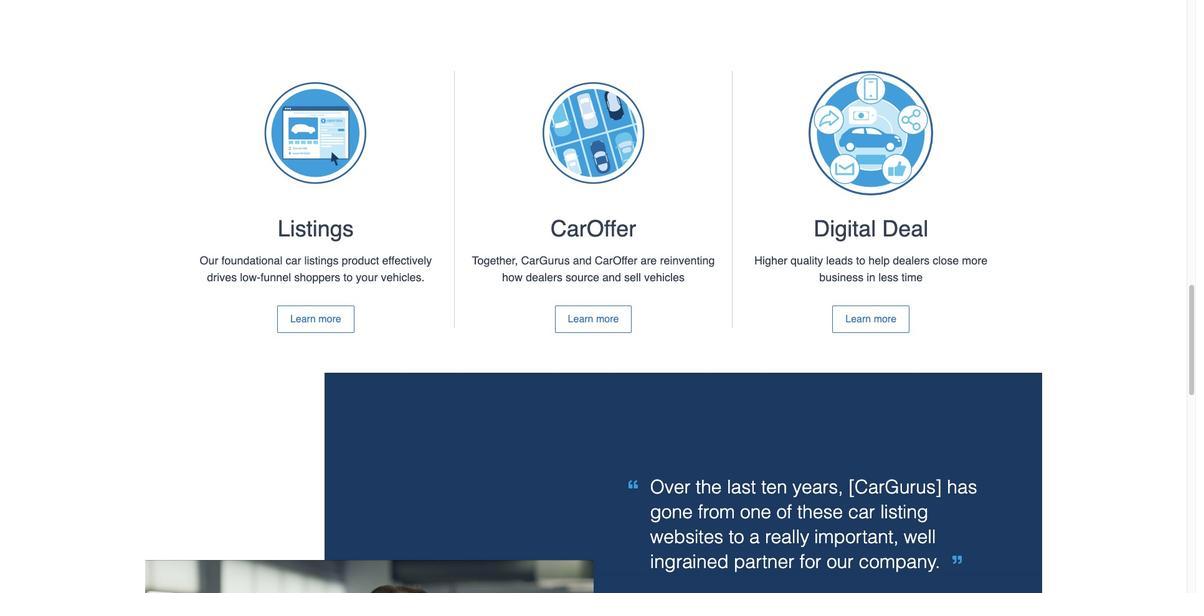 Task type: vqa. For each thing, say whether or not it's contained in the screenshot.
view more
no



Task type: describe. For each thing, give the bounding box(es) containing it.
drives
[[207, 271, 237, 284]]

vehicles
[[644, 271, 685, 284]]

well
[[904, 527, 936, 548]]

learn more button for listings
[[277, 306, 354, 333]]

for
[[800, 552, 822, 573]]

more for digital deal
[[874, 314, 897, 325]]

really
[[765, 527, 810, 548]]

low-
[[240, 271, 261, 284]]

the
[[696, 477, 722, 499]]

learn more link for listings
[[277, 306, 354, 333]]

websites
[[650, 527, 724, 548]]

our
[[200, 254, 218, 267]]

higher quality leads to help dealers close more business in less time
[[755, 254, 988, 284]]

from
[[698, 502, 735, 523]]

together, cargurus and caroffer are reinventing how dealers source and sell vehicles
[[472, 254, 715, 284]]

digital deal image
[[809, 71, 934, 196]]

help
[[869, 254, 890, 267]]

more for caroffer
[[596, 314, 619, 325]]

digital deal
[[814, 216, 929, 242]]

to inside higher quality leads to help dealers close more business in less time
[[856, 254, 866, 267]]

are
[[641, 254, 657, 267]]

product
[[342, 254, 379, 267]]

listings
[[278, 216, 354, 242]]

ten
[[762, 477, 788, 499]]

learn more link for caroffer
[[555, 306, 632, 333]]

car inside our foundational car listings product effectively drives low-funnel shoppers to your vehicles.
[[286, 254, 301, 267]]

learn more button for caroffer
[[555, 306, 632, 333]]

cargurus
[[521, 254, 570, 267]]

higher
[[755, 254, 788, 267]]

quote right image
[[953, 556, 962, 565]]

learn more link for digital deal
[[833, 306, 910, 333]]

learn more for listings
[[290, 314, 341, 325]]

listing
[[881, 502, 929, 523]]

dealers inside together, cargurus and caroffer are reinventing how dealers source and sell vehicles
[[526, 271, 563, 284]]

to inside the over the last ten years, [cargurus] has gone from one of these car listing websites to a really important, well ingrained partner for our company.
[[729, 527, 745, 548]]

learn more for caroffer
[[568, 314, 619, 325]]

dealers inside higher quality leads to help dealers close more business in less time
[[893, 254, 930, 267]]

company.
[[859, 552, 941, 573]]

digital
[[814, 216, 876, 242]]

ingrained
[[650, 552, 729, 573]]

a
[[750, 527, 760, 548]]

our foundational car listings product effectively drives low-funnel shoppers to your vehicles.
[[200, 254, 432, 284]]

partner
[[734, 552, 795, 573]]

in
[[867, 271, 876, 284]]

source
[[566, 271, 600, 284]]

more inside higher quality leads to help dealers close more business in less time
[[962, 254, 988, 267]]

shoppers
[[294, 271, 341, 284]]

car inside the over the last ten years, [cargurus] has gone from one of these car listing websites to a really important, well ingrained partner for our company.
[[849, 502, 876, 523]]

of
[[777, 502, 792, 523]]

deal
[[883, 216, 929, 242]]

has
[[948, 477, 978, 499]]

over
[[650, 477, 691, 499]]



Task type: locate. For each thing, give the bounding box(es) containing it.
0 horizontal spatial learn more
[[290, 314, 341, 325]]

time
[[902, 271, 923, 284]]

and
[[573, 254, 592, 267], [603, 271, 621, 284]]

less
[[879, 271, 899, 284]]

1 horizontal spatial dealers
[[893, 254, 930, 267]]

gone
[[650, 502, 693, 523]]

0 horizontal spatial learn more button
[[277, 306, 354, 333]]

1 horizontal spatial to
[[729, 527, 745, 548]]

to
[[856, 254, 866, 267], [344, 271, 353, 284], [729, 527, 745, 548]]

3 learn more from the left
[[846, 314, 897, 325]]

listings image
[[254, 71, 378, 196]]

2 learn more link from the left
[[555, 306, 632, 333]]

0 vertical spatial caroffer
[[551, 216, 636, 242]]

together,
[[472, 254, 518, 267]]

car up important,
[[849, 502, 876, 523]]

more
[[962, 254, 988, 267], [319, 314, 341, 325], [596, 314, 619, 325], [874, 314, 897, 325]]

learn for digital deal
[[846, 314, 871, 325]]

business
[[820, 271, 864, 284]]

0 horizontal spatial car
[[286, 254, 301, 267]]

0 horizontal spatial to
[[344, 271, 353, 284]]

more right 'close'
[[962, 254, 988, 267]]

learn more down in
[[846, 314, 897, 325]]

1 horizontal spatial and
[[603, 271, 621, 284]]

[cargurus]
[[849, 477, 942, 499]]

2 learn from the left
[[568, 314, 594, 325]]

vehicles.
[[381, 271, 425, 284]]

funnel
[[261, 271, 291, 284]]

to inside our foundational car listings product effectively drives low-funnel shoppers to your vehicles.
[[344, 271, 353, 284]]

learn for caroffer
[[568, 314, 594, 325]]

2 horizontal spatial learn more link
[[833, 306, 910, 333]]

1 learn from the left
[[290, 314, 316, 325]]

to left a
[[729, 527, 745, 548]]

learn more down shoppers
[[290, 314, 341, 325]]

2 horizontal spatial learn more
[[846, 314, 897, 325]]

learn more down source
[[568, 314, 619, 325]]

years,
[[793, 477, 844, 499]]

2 learn more button from the left
[[555, 306, 632, 333]]

learn more button down source
[[555, 306, 632, 333]]

1 horizontal spatial learn more button
[[555, 306, 632, 333]]

learn more link
[[277, 306, 354, 333], [555, 306, 632, 333], [833, 306, 910, 333]]

learn more link down in
[[833, 306, 910, 333]]

learn more button for digital deal
[[833, 306, 910, 333]]

caroffer up sell
[[595, 254, 638, 267]]

2 vertical spatial to
[[729, 527, 745, 548]]

more down source
[[596, 314, 619, 325]]

1 horizontal spatial car
[[849, 502, 876, 523]]

caroffer image
[[531, 71, 656, 196]]

our
[[827, 552, 854, 573]]

more down shoppers
[[319, 314, 341, 325]]

1 horizontal spatial learn more
[[568, 314, 619, 325]]

quote left image
[[629, 480, 638, 490]]

learn down source
[[568, 314, 594, 325]]

more down less
[[874, 314, 897, 325]]

your
[[356, 271, 378, 284]]

one
[[740, 502, 772, 523]]

close
[[933, 254, 959, 267]]

car
[[286, 254, 301, 267], [849, 502, 876, 523]]

1 vertical spatial and
[[603, 271, 621, 284]]

0 horizontal spatial and
[[573, 254, 592, 267]]

1 horizontal spatial learn
[[568, 314, 594, 325]]

to left help
[[856, 254, 866, 267]]

more for listings
[[319, 314, 341, 325]]

3 learn from the left
[[846, 314, 871, 325]]

learn more link down source
[[555, 306, 632, 333]]

caroffer
[[551, 216, 636, 242], [595, 254, 638, 267]]

to left your
[[344, 271, 353, 284]]

caroffer inside together, cargurus and caroffer are reinventing how dealers source and sell vehicles
[[595, 254, 638, 267]]

1 learn more from the left
[[290, 314, 341, 325]]

learn more for digital deal
[[846, 314, 897, 325]]

0 vertical spatial dealers
[[893, 254, 930, 267]]

dealers down the cargurus
[[526, 271, 563, 284]]

learn more
[[290, 314, 341, 325], [568, 314, 619, 325], [846, 314, 897, 325]]

1 learn more link from the left
[[277, 306, 354, 333]]

over the last ten years, [cargurus] has gone from one of these car listing websites to a really important, well ingrained partner for our company.
[[650, 477, 978, 573]]

florida fine cars pic image
[[145, 423, 594, 594]]

2 horizontal spatial learn
[[846, 314, 871, 325]]

learn down shoppers
[[290, 314, 316, 325]]

dealers
[[893, 254, 930, 267], [526, 271, 563, 284]]

learn down in
[[846, 314, 871, 325]]

0 horizontal spatial learn
[[290, 314, 316, 325]]

sell
[[625, 271, 641, 284]]

car up funnel
[[286, 254, 301, 267]]

1 horizontal spatial learn more link
[[555, 306, 632, 333]]

quality
[[791, 254, 823, 267]]

caroffer up together, cargurus and caroffer are reinventing how dealers source and sell vehicles
[[551, 216, 636, 242]]

0 vertical spatial and
[[573, 254, 592, 267]]

learn more button down in
[[833, 306, 910, 333]]

dealers up time
[[893, 254, 930, 267]]

2 horizontal spatial to
[[856, 254, 866, 267]]

learn more button down shoppers
[[277, 306, 354, 333]]

last
[[727, 477, 756, 499]]

2 horizontal spatial learn more button
[[833, 306, 910, 333]]

these
[[798, 502, 843, 523]]

listings
[[304, 254, 339, 267]]

1 learn more button from the left
[[277, 306, 354, 333]]

3 learn more button from the left
[[833, 306, 910, 333]]

and up source
[[573, 254, 592, 267]]

important,
[[815, 527, 899, 548]]

learn for listings
[[290, 314, 316, 325]]

and left sell
[[603, 271, 621, 284]]

effectively
[[382, 254, 432, 267]]

1 vertical spatial caroffer
[[595, 254, 638, 267]]

1 vertical spatial dealers
[[526, 271, 563, 284]]

1 vertical spatial car
[[849, 502, 876, 523]]

learn more button
[[277, 306, 354, 333], [555, 306, 632, 333], [833, 306, 910, 333]]

how
[[502, 271, 523, 284]]

learn
[[290, 314, 316, 325], [568, 314, 594, 325], [846, 314, 871, 325]]

learn more link down shoppers
[[277, 306, 354, 333]]

0 vertical spatial car
[[286, 254, 301, 267]]

foundational
[[221, 254, 283, 267]]

2 learn more from the left
[[568, 314, 619, 325]]

reinventing
[[660, 254, 715, 267]]

0 horizontal spatial dealers
[[526, 271, 563, 284]]

leads
[[827, 254, 853, 267]]

0 vertical spatial to
[[856, 254, 866, 267]]

1 vertical spatial to
[[344, 271, 353, 284]]

0 horizontal spatial learn more link
[[277, 306, 354, 333]]

3 learn more link from the left
[[833, 306, 910, 333]]



